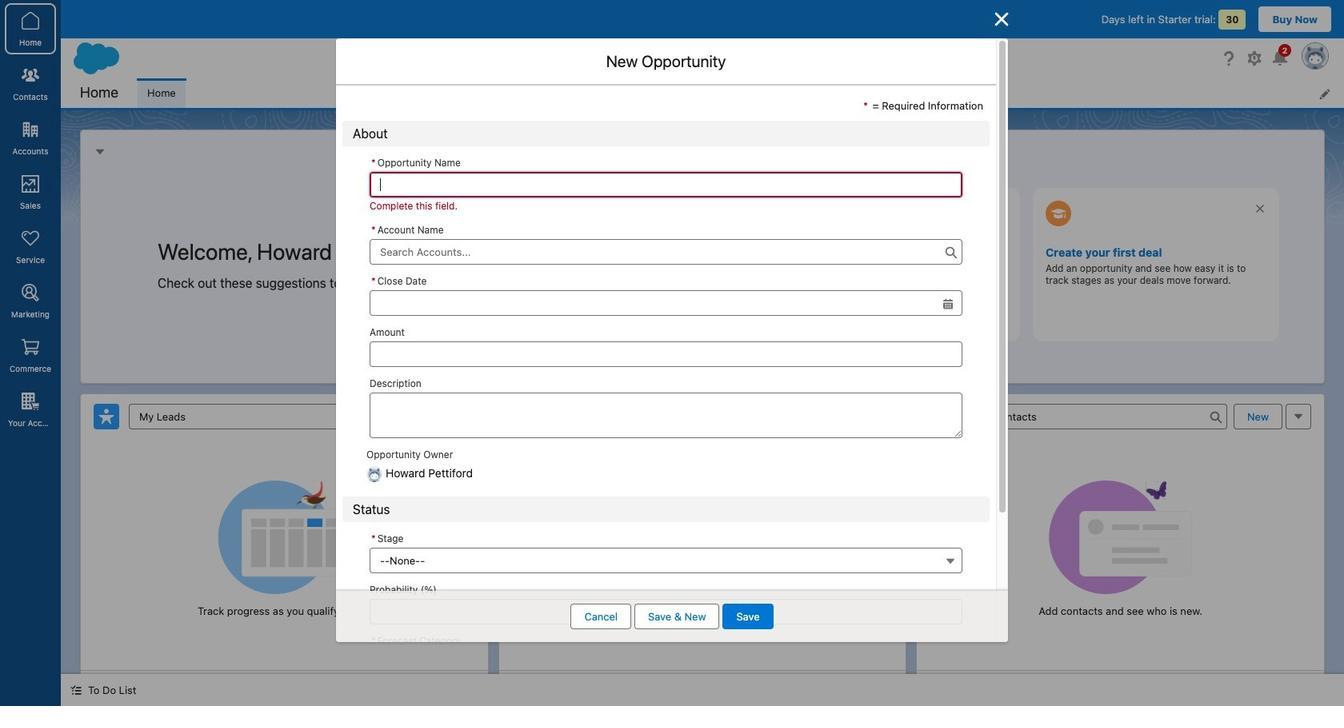 Task type: vqa. For each thing, say whether or not it's contained in the screenshot.
4th list item from the left
no



Task type: describe. For each thing, give the bounding box(es) containing it.
Search Accounts... text field
[[370, 239, 963, 265]]

inverse image
[[992, 10, 1012, 29]]

Stage - Current Selection: --None-- button
[[370, 549, 963, 574]]



Task type: locate. For each thing, give the bounding box(es) containing it.
group
[[370, 271, 963, 316]]

text default image
[[70, 685, 82, 697]]

None text field
[[370, 341, 963, 367], [370, 600, 963, 625], [370, 341, 963, 367], [370, 600, 963, 625]]

None text field
[[370, 172, 963, 197], [370, 290, 963, 316], [370, 393, 963, 438], [370, 172, 963, 197], [370, 290, 963, 316], [370, 393, 963, 438]]

list
[[138, 78, 1345, 108]]



